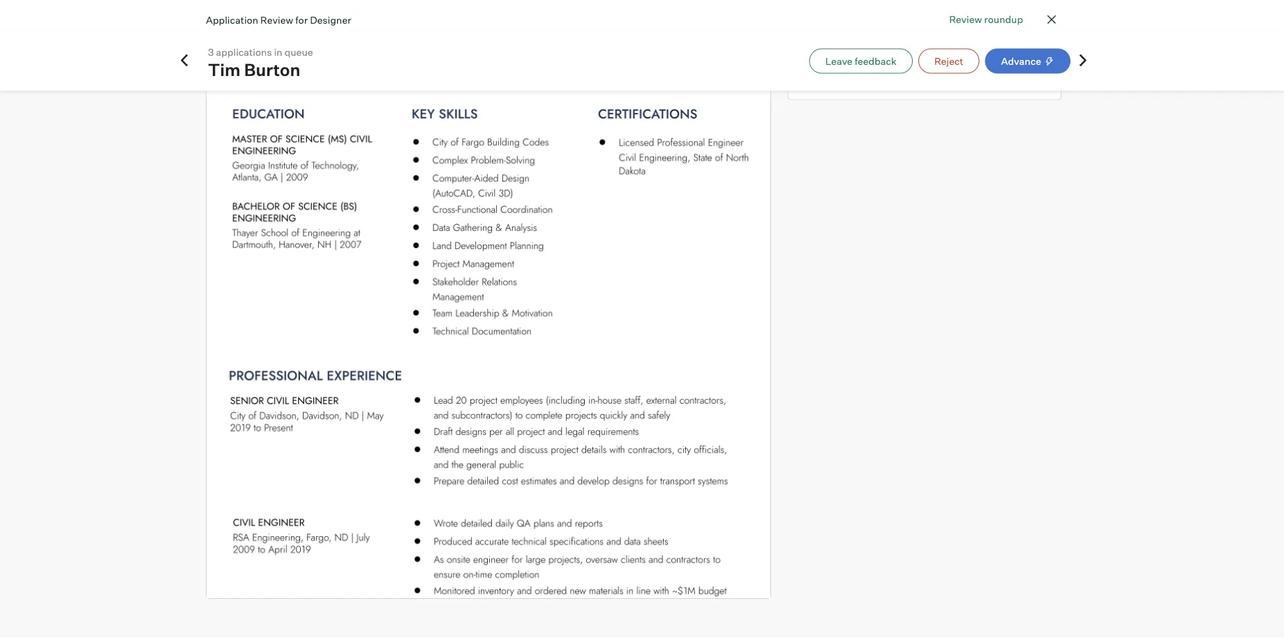 Task type: vqa. For each thing, say whether or not it's contained in the screenshot.
bottommost 'After'
no



Task type: locate. For each thing, give the bounding box(es) containing it.
review left roundup
[[950, 13, 982, 25]]

advance button
[[985, 49, 1071, 74]]

review roundup
[[950, 13, 1023, 25]]

2023
[[897, 42, 921, 54]]

test
[[869, 56, 889, 68]]

feedback
[[855, 55, 897, 67]]

3 applications in queue tim burton
[[208, 46, 313, 80]]

application
[[206, 13, 258, 26]]

reject button
[[919, 49, 980, 74]]

1 horizontal spatial review
[[950, 13, 982, 25]]

review roundup link
[[950, 12, 1023, 27]]

previous image
[[177, 53, 191, 67]]

review left for on the top of the page
[[260, 13, 293, 26]]

for
[[295, 13, 308, 26]]

leave feedback button
[[810, 49, 913, 74]]

sep
[[863, 42, 880, 54]]

queue
[[285, 46, 313, 58]]

moving to this stage may trigger an action. element
[[1042, 56, 1055, 67]]

leave feedback
[[826, 55, 897, 67]]

applied:
[[822, 42, 860, 54]]

in
[[274, 46, 283, 58]]

roundup
[[985, 13, 1023, 25]]

reject
[[935, 55, 964, 67]]

holding
[[854, 69, 890, 82]]

review
[[950, 13, 982, 25], [260, 13, 293, 26]]

next element
[[1077, 53, 1091, 69]]

previous element
[[177, 53, 191, 69]]

stage:
[[822, 69, 852, 82]]



Task type: describe. For each thing, give the bounding box(es) containing it.
advance
[[1002, 55, 1042, 67]]

dumtwo
[[892, 56, 933, 68]]

test
[[822, 22, 848, 34]]

applications
[[216, 46, 272, 58]]

tim
[[208, 59, 241, 80]]

3
[[208, 46, 214, 58]]

next image
[[1077, 53, 1091, 67]]

close image
[[1044, 11, 1061, 28]]

recruiter:
[[822, 56, 867, 68]]

burton
[[244, 59, 300, 80]]

0 horizontal spatial review
[[260, 13, 293, 26]]

leave
[[826, 55, 853, 67]]

applied: sep 18, 2023 recruiter: test dumtwo stage: holding tank
[[822, 42, 933, 82]]

18,
[[883, 42, 895, 54]]

tim burton link
[[208, 59, 319, 80]]

test link
[[822, 22, 848, 34]]

designer
[[310, 13, 351, 26]]

application review for designer
[[206, 13, 351, 26]]

tank
[[892, 69, 915, 82]]

moving to this stage may trigger an action. image
[[1044, 56, 1055, 67]]



